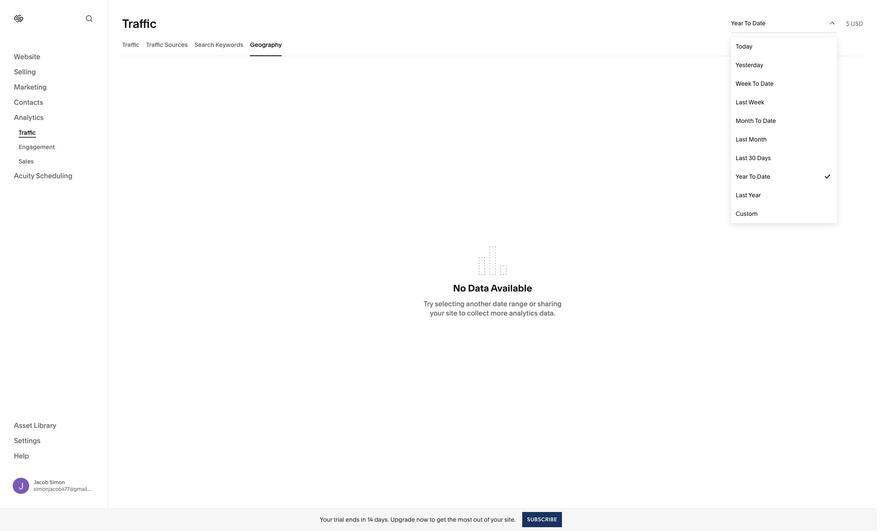 Task type: describe. For each thing, give the bounding box(es) containing it.
$ usd
[[846, 20, 863, 27]]

library
[[34, 421, 56, 430]]

traffic button
[[122, 33, 139, 56]]

to up the last month
[[755, 117, 762, 125]]

out
[[473, 516, 483, 524]]

site.
[[504, 516, 516, 524]]

marketing
[[14, 83, 47, 91]]

sharing
[[538, 300, 562, 308]]

help link
[[14, 451, 29, 461]]

2 vertical spatial year
[[749, 192, 761, 199]]

acuity scheduling link
[[14, 171, 94, 181]]

year to date button
[[731, 14, 837, 33]]

asset library
[[14, 421, 56, 430]]

website
[[14, 52, 40, 61]]

data
[[468, 283, 489, 294]]

last for last 30 days
[[736, 154, 747, 162]]

your
[[320, 516, 332, 524]]

in
[[361, 516, 366, 524]]

week to date
[[736, 80, 774, 88]]

14
[[367, 516, 373, 524]]

0 horizontal spatial to
[[430, 516, 435, 524]]

no
[[453, 283, 466, 294]]

1 vertical spatial year to date
[[736, 173, 770, 181]]

settings
[[14, 437, 41, 445]]

scheduling
[[36, 172, 72, 180]]

site
[[446, 309, 457, 318]]

settings link
[[14, 436, 94, 446]]

last week
[[736, 99, 764, 106]]

search keywords button
[[195, 33, 243, 56]]

selecting
[[435, 300, 465, 308]]

search keywords
[[195, 41, 243, 48]]

subscribe
[[527, 517, 557, 523]]

engagement link
[[19, 140, 99, 154]]

last for last year
[[736, 192, 747, 199]]

usd
[[851, 20, 863, 27]]

asset library link
[[14, 421, 94, 431]]

your trial ends in 14 days. upgrade now to get the most out of your site.
[[320, 516, 516, 524]]

marketing link
[[14, 82, 94, 93]]

1 vertical spatial your
[[491, 516, 503, 524]]

traffic down analytics
[[19, 129, 36, 137]]

1 vertical spatial year
[[736, 173, 748, 181]]

today
[[736, 43, 753, 50]]

geography
[[250, 41, 282, 48]]

contacts link
[[14, 98, 94, 108]]

date up the last month
[[763, 117, 776, 125]]

$
[[846, 20, 850, 27]]

days
[[757, 154, 771, 162]]

acuity scheduling
[[14, 172, 72, 180]]

jacob
[[34, 479, 48, 486]]

date down days
[[757, 173, 770, 181]]

of
[[484, 516, 489, 524]]

another
[[466, 300, 491, 308]]

asset
[[14, 421, 32, 430]]

traffic left traffic sources button at the top
[[122, 41, 139, 48]]

website link
[[14, 52, 94, 62]]

last year
[[736, 192, 761, 199]]

0 vertical spatial week
[[736, 80, 751, 88]]

selling
[[14, 68, 36, 76]]



Task type: locate. For each thing, give the bounding box(es) containing it.
year to date
[[731, 19, 766, 27], [736, 173, 770, 181]]

1 vertical spatial week
[[749, 99, 764, 106]]

to down 30
[[749, 173, 756, 181]]

last
[[736, 99, 747, 106], [736, 136, 747, 143], [736, 154, 747, 162], [736, 192, 747, 199]]

week down yesterday
[[736, 80, 751, 88]]

analytics
[[509, 309, 538, 318]]

month down month to date
[[749, 136, 767, 143]]

no data available
[[453, 283, 532, 294]]

trial
[[334, 516, 344, 524]]

last down week to date
[[736, 99, 747, 106]]

custom
[[736, 210, 758, 218]]

ends
[[346, 516, 360, 524]]

traffic sources button
[[146, 33, 188, 56]]

year to date inside button
[[731, 19, 766, 27]]

to up last week
[[753, 80, 759, 88]]

week
[[736, 80, 751, 88], [749, 99, 764, 106]]

simonjacob477@gmail.com
[[34, 486, 99, 493]]

1 horizontal spatial to
[[459, 309, 466, 318]]

jacob simon simonjacob477@gmail.com
[[34, 479, 99, 493]]

year up last year
[[736, 173, 748, 181]]

date up last week
[[761, 80, 774, 88]]

most
[[458, 516, 472, 524]]

simon
[[50, 479, 65, 486]]

your
[[430, 309, 444, 318], [491, 516, 503, 524]]

acuity
[[14, 172, 34, 180]]

tab list containing traffic
[[122, 33, 863, 56]]

yesterday
[[736, 61, 763, 69]]

0 vertical spatial month
[[736, 117, 754, 125]]

year inside year to date button
[[731, 19, 743, 27]]

sales link
[[19, 154, 99, 169]]

month to date
[[736, 117, 776, 125]]

0 horizontal spatial your
[[430, 309, 444, 318]]

try selecting another date range or sharing your site to collect more analytics data.
[[424, 300, 562, 318]]

available
[[491, 283, 532, 294]]

year to date down the last 30 days
[[736, 173, 770, 181]]

traffic inside button
[[146, 41, 163, 48]]

traffic link
[[19, 126, 99, 140]]

1 last from the top
[[736, 99, 747, 106]]

last 30 days
[[736, 154, 771, 162]]

date
[[493, 300, 507, 308]]

geography button
[[250, 33, 282, 56]]

your down try
[[430, 309, 444, 318]]

the
[[447, 516, 456, 524]]

to inside button
[[745, 19, 751, 27]]

last month
[[736, 136, 767, 143]]

week up month to date
[[749, 99, 764, 106]]

analytics link
[[14, 113, 94, 123]]

upgrade
[[390, 516, 415, 524]]

year to date up today
[[731, 19, 766, 27]]

year up 'custom' at the top right
[[749, 192, 761, 199]]

month
[[736, 117, 754, 125], [749, 136, 767, 143]]

year
[[731, 19, 743, 27], [736, 173, 748, 181], [749, 192, 761, 199]]

search
[[195, 41, 214, 48]]

now
[[417, 516, 428, 524]]

keywords
[[216, 41, 243, 48]]

last for last week
[[736, 99, 747, 106]]

last left 30
[[736, 154, 747, 162]]

to
[[459, 309, 466, 318], [430, 516, 435, 524]]

30
[[749, 154, 756, 162]]

4 last from the top
[[736, 192, 747, 199]]

3 last from the top
[[736, 154, 747, 162]]

help
[[14, 452, 29, 460]]

your right of
[[491, 516, 503, 524]]

sources
[[165, 41, 188, 48]]

0 vertical spatial to
[[459, 309, 466, 318]]

0 vertical spatial year to date
[[731, 19, 766, 27]]

traffic
[[122, 16, 157, 31], [122, 41, 139, 48], [146, 41, 163, 48], [19, 129, 36, 137]]

range
[[509, 300, 528, 308]]

date
[[753, 19, 766, 27], [761, 80, 774, 88], [763, 117, 776, 125], [757, 173, 770, 181]]

to
[[745, 19, 751, 27], [753, 80, 759, 88], [755, 117, 762, 125], [749, 173, 756, 181]]

data.
[[539, 309, 555, 318]]

traffic up 'traffic' button
[[122, 16, 157, 31]]

to up today
[[745, 19, 751, 27]]

traffic sources
[[146, 41, 188, 48]]

2 last from the top
[[736, 136, 747, 143]]

year up today
[[731, 19, 743, 27]]

your inside try selecting another date range or sharing your site to collect more analytics data.
[[430, 309, 444, 318]]

1 vertical spatial month
[[749, 136, 767, 143]]

date up today
[[753, 19, 766, 27]]

or
[[529, 300, 536, 308]]

contacts
[[14, 98, 43, 107]]

get
[[437, 516, 446, 524]]

last up the last 30 days
[[736, 136, 747, 143]]

collect
[[467, 309, 489, 318]]

to inside try selecting another date range or sharing your site to collect more analytics data.
[[459, 309, 466, 318]]

traffic left sources
[[146, 41, 163, 48]]

subscribe button
[[523, 512, 562, 528]]

selling link
[[14, 67, 94, 77]]

0 vertical spatial your
[[430, 309, 444, 318]]

sales
[[19, 158, 34, 165]]

1 horizontal spatial your
[[491, 516, 503, 524]]

days.
[[374, 516, 389, 524]]

1 vertical spatial to
[[430, 516, 435, 524]]

date inside year to date button
[[753, 19, 766, 27]]

tab list
[[122, 33, 863, 56]]

to right site
[[459, 309, 466, 318]]

analytics
[[14, 113, 44, 122]]

month down last week
[[736, 117, 754, 125]]

try
[[424, 300, 433, 308]]

to left get
[[430, 516, 435, 524]]

last up 'custom' at the top right
[[736, 192, 747, 199]]

engagement
[[19, 143, 55, 151]]

0 vertical spatial year
[[731, 19, 743, 27]]

more
[[491, 309, 508, 318]]

last for last month
[[736, 136, 747, 143]]



Task type: vqa. For each thing, say whether or not it's contained in the screenshot.
Search Keywords at the left top of page
yes



